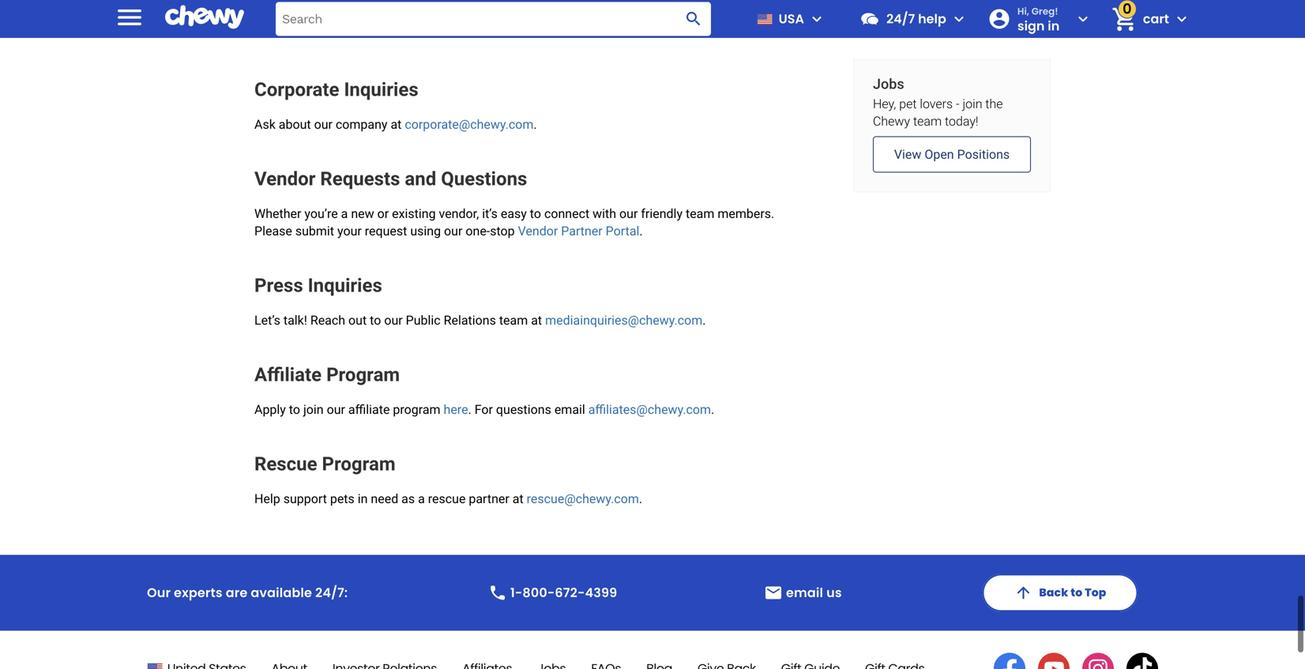 Task type: describe. For each thing, give the bounding box(es) containing it.
please
[[255, 224, 292, 239]]

affiliate
[[349, 402, 390, 417]]

24/7:
[[315, 584, 348, 602]]

see all frequently asked questions link
[[255, 11, 1051, 28]]

greg!
[[1032, 5, 1059, 18]]

reach
[[311, 313, 346, 328]]

rescue
[[428, 492, 466, 507]]

view open positions button
[[874, 136, 1032, 173]]

vendor for vendor requests and questions
[[255, 167, 316, 190]]

24/7
[[887, 10, 916, 28]]

our left public
[[384, 313, 403, 328]]

ask about our company at corporate@chewy.com .
[[255, 117, 537, 132]]

all
[[279, 12, 292, 27]]

hi,
[[1018, 5, 1030, 18]]

800-
[[523, 584, 555, 602]]

help
[[255, 492, 280, 507]]

0 vertical spatial questions
[[395, 12, 451, 27]]

inquiries for corporate inquiries
[[344, 78, 419, 101]]

our right about
[[314, 117, 333, 132]]

cart link
[[1106, 0, 1170, 38]]

1-800-672-4399
[[511, 584, 618, 602]]

our left affiliate
[[327, 402, 345, 417]]

cart
[[1144, 10, 1170, 28]]

ask
[[255, 117, 276, 132]]

program for affiliate program
[[327, 364, 400, 386]]

menu image
[[114, 1, 145, 33]]

affiliate
[[255, 364, 322, 386]]

about
[[279, 117, 311, 132]]

chewy home image
[[165, 0, 244, 35]]

vendor,
[[439, 206, 479, 221]]

4399
[[585, 584, 618, 602]]

here link
[[444, 402, 468, 417]]

let's talk!
[[255, 313, 307, 328]]

vendor partner portal .
[[518, 224, 643, 239]]

submit
[[296, 224, 334, 239]]

see
[[255, 12, 275, 27]]

corporate@chewy.com link
[[405, 117, 534, 132]]

help menu image
[[950, 9, 969, 28]]

tiktok image
[[1127, 653, 1159, 670]]

rescue@chewy.com
[[527, 492, 639, 507]]

to right out
[[370, 313, 381, 328]]

or
[[378, 206, 389, 221]]

jobs
[[874, 76, 905, 92]]

0 vertical spatial at
[[391, 117, 402, 132]]

vendor requests and questions
[[255, 167, 528, 190]]

here
[[444, 402, 468, 417]]

1 vertical spatial at
[[531, 313, 542, 328]]

today!
[[945, 114, 979, 129]]

corporate@chewy.com
[[405, 117, 534, 132]]

new
[[351, 206, 374, 221]]

Search text field
[[276, 2, 711, 36]]

lovers
[[920, 96, 953, 111]]

pet
[[900, 96, 917, 111]]

us
[[827, 584, 842, 602]]

using
[[411, 224, 441, 239]]

affiliates@chewy.com
[[589, 402, 711, 417]]

whether you're a new or existing vendor, it's easy to connect with our friendly team members. please submit your request using our one-stop
[[255, 206, 775, 239]]

one-
[[466, 224, 490, 239]]

chewy
[[874, 114, 911, 129]]

1-
[[511, 584, 523, 602]]

instagram image
[[1083, 653, 1115, 670]]

in
[[358, 492, 368, 507]]

affiliate program
[[255, 364, 400, 386]]

items image
[[1111, 5, 1139, 33]]

email
[[787, 584, 824, 602]]

in
[[1048, 17, 1060, 35]]

1 vertical spatial a
[[418, 492, 425, 507]]

our up portal
[[620, 206, 638, 221]]

it's
[[482, 206, 498, 221]]

usa button
[[751, 0, 827, 38]]

-
[[957, 96, 960, 111]]

program
[[393, 402, 441, 417]]

to right apply
[[289, 402, 300, 417]]

inquiries for press inquiries
[[308, 274, 382, 297]]

team inside whether you're a new or existing vendor, it's easy to connect with our friendly team members. please submit your request using our one-stop
[[686, 206, 715, 221]]

program for rescue program
[[322, 453, 396, 475]]

to inside whether you're a new or existing vendor, it's easy to connect with our friendly team members. please submit your request using our one-stop
[[530, 206, 541, 221]]

24/7 help link
[[854, 0, 947, 38]]



Task type: vqa. For each thing, say whether or not it's contained in the screenshot.
the bottommost the menu icon
no



Task type: locate. For each thing, give the bounding box(es) containing it.
program up affiliate
[[327, 364, 400, 386]]

need
[[371, 492, 399, 507]]

experts
[[174, 584, 223, 602]]

our experts are available 24/7:
[[147, 584, 348, 602]]

view open positions link
[[874, 136, 1032, 173]]

24/7 help
[[887, 10, 947, 28]]

0 horizontal spatial at
[[391, 117, 402, 132]]

vendor for vendor partner portal .
[[518, 224, 558, 239]]

to right easy
[[530, 206, 541, 221]]

0 horizontal spatial a
[[341, 206, 348, 221]]

questions
[[395, 12, 451, 27], [441, 167, 528, 190]]

usa
[[779, 10, 805, 28]]

inquiries up ask about our company at corporate@chewy.com .
[[344, 78, 419, 101]]

a up your
[[341, 206, 348, 221]]

email us link
[[758, 577, 849, 609]]

frequently
[[295, 12, 353, 27]]

portal
[[606, 224, 640, 239]]

view
[[895, 147, 922, 162]]

email us
[[787, 584, 842, 602]]

0 vertical spatial program
[[327, 364, 400, 386]]

questions right asked
[[395, 12, 451, 27]]

1 vertical spatial questions
[[441, 167, 528, 190]]

chewy support image
[[860, 9, 881, 29]]

stop
[[490, 224, 515, 239]]

at right relations team
[[531, 313, 542, 328]]

join inside jobs hey, pet lovers - join the chewy team today!
[[963, 96, 983, 111]]

press inquiries
[[255, 274, 382, 297]]

1 vertical spatial program
[[322, 453, 396, 475]]

to left top
[[1071, 585, 1083, 601]]

press
[[255, 274, 303, 297]]

jobs hey, pet lovers - join the chewy team today!
[[874, 76, 1004, 129]]

with
[[593, 206, 617, 221]]

0 horizontal spatial team
[[686, 206, 715, 221]]

positions
[[958, 147, 1010, 162]]

program
[[327, 364, 400, 386], [322, 453, 396, 475]]

.
[[534, 117, 537, 132], [640, 224, 643, 239], [703, 313, 706, 328], [468, 402, 472, 417], [711, 402, 715, 417], [639, 492, 643, 507]]

Product search field
[[276, 2, 711, 36]]

vendor
[[255, 167, 316, 190], [518, 224, 558, 239]]

request
[[365, 224, 407, 239]]

partner
[[561, 224, 603, 239]]

a right as
[[418, 492, 425, 507]]

to
[[530, 206, 541, 221], [370, 313, 381, 328], [289, 402, 300, 417], [1071, 585, 1083, 601]]

1-800-672-4399 link
[[482, 577, 624, 609]]

rescue
[[255, 453, 317, 475]]

questions
[[496, 402, 552, 417]]

easy
[[501, 206, 527, 221]]

email
[[555, 402, 586, 417]]

a inside whether you're a new or existing vendor, it's easy to connect with our friendly team members. please submit your request using our one-stop
[[341, 206, 348, 221]]

and
[[405, 167, 437, 190]]

for
[[475, 402, 493, 417]]

whether
[[255, 206, 302, 221]]

help support pets in need as a rescue partner at rescue@chewy.com .
[[255, 492, 643, 507]]

sign
[[1018, 17, 1045, 35]]

1 horizontal spatial vendor
[[518, 224, 558, 239]]

submit search image
[[685, 9, 704, 28]]

company
[[336, 117, 388, 132]]

1 vertical spatial team
[[686, 206, 715, 221]]

our down vendor,
[[444, 224, 463, 239]]

questions up it's
[[441, 167, 528, 190]]

2 vertical spatial at
[[513, 492, 524, 507]]

partner
[[469, 492, 510, 507]]

friendly
[[641, 206, 683, 221]]

inquiries up out
[[308, 274, 382, 297]]

corporate inquiries
[[255, 78, 419, 101]]

0 vertical spatial team
[[914, 114, 942, 129]]

0 vertical spatial vendor
[[255, 167, 316, 190]]

at right company at the left top of page
[[391, 117, 402, 132]]

at right partner
[[513, 492, 524, 507]]

asked
[[357, 12, 391, 27]]

the
[[986, 96, 1004, 111]]

relations team
[[444, 313, 528, 328]]

1 vertical spatial inquiries
[[308, 274, 382, 297]]

join down affiliate program
[[304, 402, 324, 417]]

rescue program
[[255, 453, 396, 475]]

join right -
[[963, 96, 983, 111]]

0 vertical spatial a
[[341, 206, 348, 221]]

menu image
[[808, 9, 827, 28]]

0 vertical spatial join
[[963, 96, 983, 111]]

pets
[[330, 492, 355, 507]]

affiliates@chewy.com link
[[589, 402, 711, 417]]

youtube image
[[1039, 653, 1070, 670]]

0 horizontal spatial vendor
[[255, 167, 316, 190]]

0 vertical spatial inquiries
[[344, 78, 419, 101]]

view open positions
[[895, 147, 1010, 162]]

to inside "back to top" button
[[1071, 585, 1083, 601]]

help
[[919, 10, 947, 28]]

hi, greg! sign in
[[1018, 5, 1060, 35]]

public
[[406, 313, 441, 328]]

1 vertical spatial join
[[304, 402, 324, 417]]

as
[[402, 492, 415, 507]]

at
[[391, 117, 402, 132], [531, 313, 542, 328], [513, 492, 524, 507]]

1 horizontal spatial a
[[418, 492, 425, 507]]

account menu image
[[1074, 9, 1093, 28]]

team right "friendly"
[[686, 206, 715, 221]]

672-
[[555, 584, 585, 602]]

top
[[1085, 585, 1107, 601]]

vendor down easy
[[518, 224, 558, 239]]

requests
[[320, 167, 400, 190]]

vendor partner portal link
[[518, 224, 640, 239]]

are
[[226, 584, 248, 602]]

back to top
[[1040, 585, 1107, 601]]

0 horizontal spatial join
[[304, 402, 324, 417]]

facebook image
[[994, 653, 1026, 670]]

our
[[147, 584, 171, 602]]

apply
[[255, 402, 286, 417]]

1 vertical spatial vendor
[[518, 224, 558, 239]]

corporate
[[255, 78, 339, 101]]

mediainquiries@chewy.com link
[[546, 313, 703, 328]]

1 horizontal spatial join
[[963, 96, 983, 111]]

open
[[925, 147, 955, 162]]

1 horizontal spatial team
[[914, 114, 942, 129]]

back
[[1040, 585, 1069, 601]]

1 horizontal spatial at
[[513, 492, 524, 507]]

your
[[338, 224, 362, 239]]

vendor up whether
[[255, 167, 316, 190]]

existing
[[392, 206, 436, 221]]

support
[[284, 492, 327, 507]]

2 horizontal spatial at
[[531, 313, 542, 328]]

rescue@chewy.com link
[[527, 492, 639, 507]]

cart menu image
[[1173, 9, 1192, 28]]

team down lovers on the top right of the page
[[914, 114, 942, 129]]

mediainquiries@chewy.com
[[546, 313, 703, 328]]

connect
[[545, 206, 590, 221]]

team inside jobs hey, pet lovers - join the chewy team today!
[[914, 114, 942, 129]]

hey,
[[874, 96, 897, 111]]

program up the in
[[322, 453, 396, 475]]

apply to join our affiliate program here . for questions email affiliates@chewy.com .
[[255, 402, 715, 417]]

you're
[[305, 206, 338, 221]]

let's talk! reach out to our public relations team at mediainquiries@chewy.com .
[[255, 313, 706, 328]]



